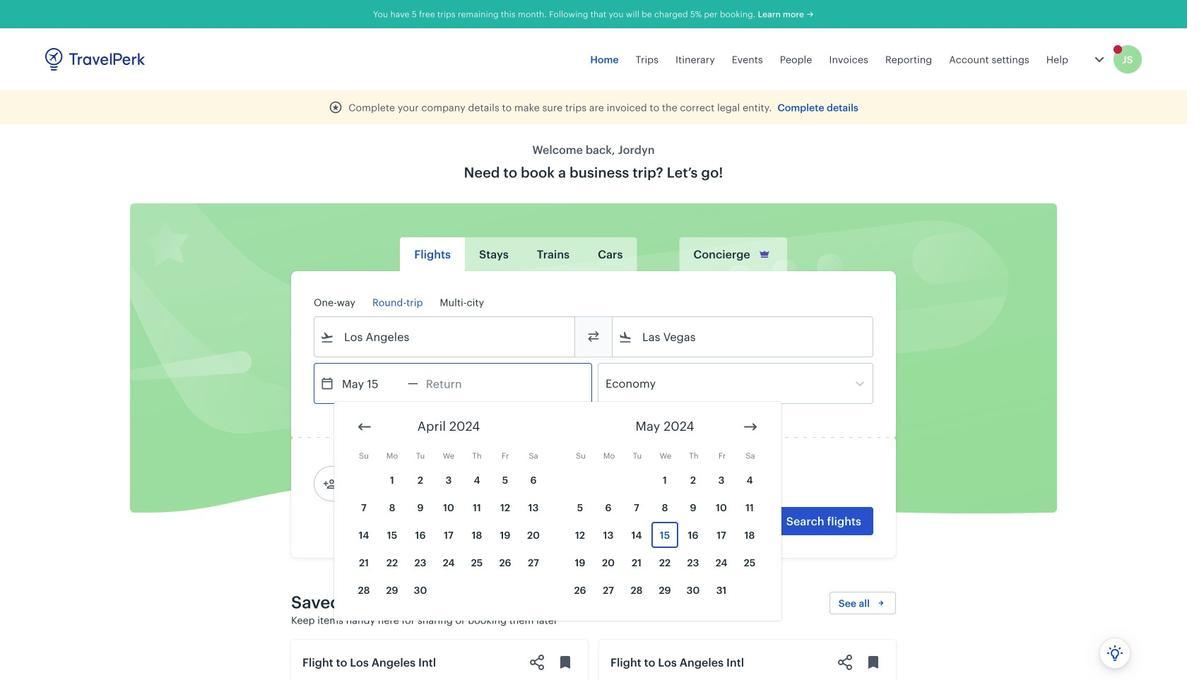 Task type: describe. For each thing, give the bounding box(es) containing it.
Return text field
[[418, 364, 492, 404]]

calendar application
[[334, 402, 1188, 632]]

move forward to switch to the next month. image
[[742, 419, 759, 436]]



Task type: vqa. For each thing, say whether or not it's contained in the screenshot.
Add first traveler search field on the bottom of page
yes



Task type: locate. For each thing, give the bounding box(es) containing it.
Depart text field
[[334, 364, 408, 404]]

From search field
[[334, 326, 556, 348]]

To search field
[[633, 326, 855, 348]]

move backward to switch to the previous month. image
[[356, 419, 373, 436]]

Add first traveler search field
[[337, 473, 484, 496]]



